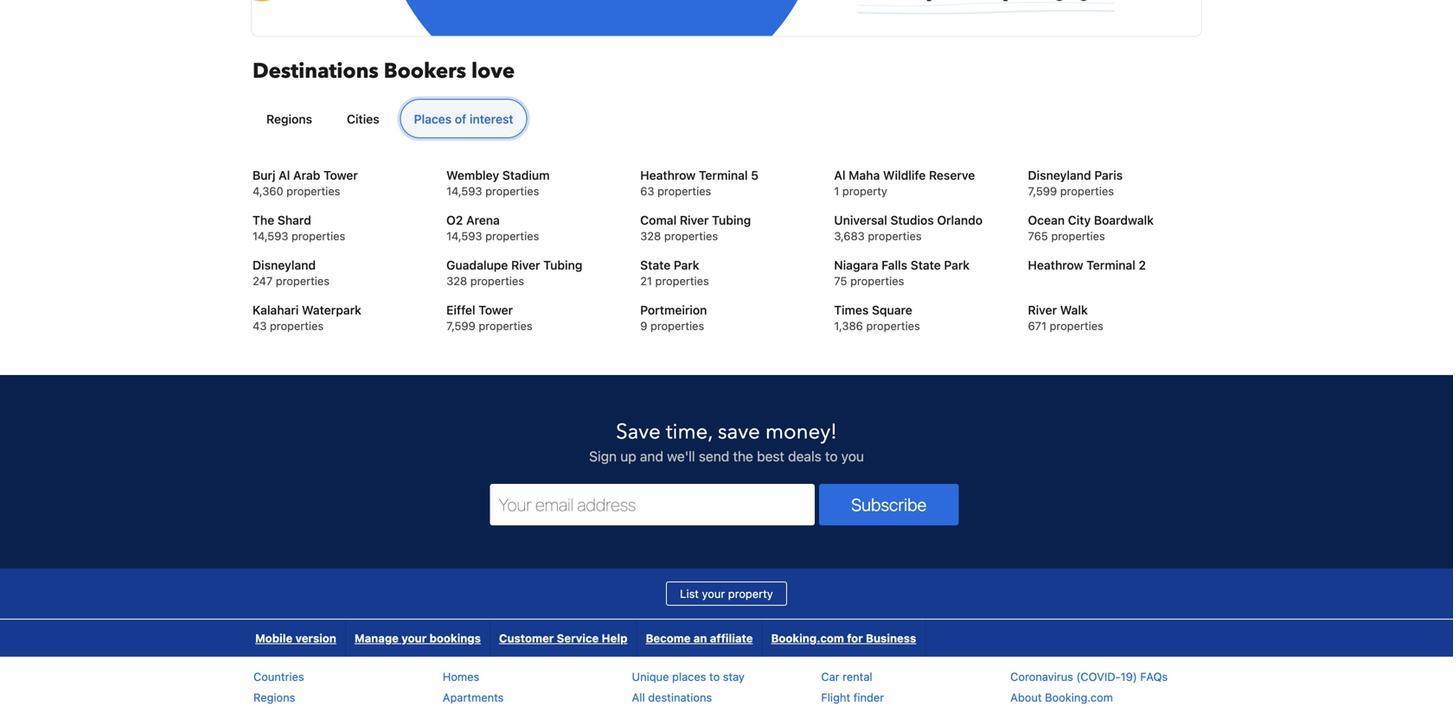 Task type: vqa. For each thing, say whether or not it's contained in the screenshot.


Task type: describe. For each thing, give the bounding box(es) containing it.
properties inside burj al arab tower 4,360 properties
[[287, 185, 340, 198]]

heathrow terminal 2
[[1028, 258, 1146, 272]]

love
[[472, 57, 515, 86]]

park inside state park 21 properties
[[674, 258, 700, 272]]

manage your bookings
[[355, 632, 481, 645]]

places
[[672, 671, 706, 684]]

14,593 for the
[[253, 230, 288, 243]]

coronavirus (covid-19) faqs about booking.com
[[1011, 671, 1168, 705]]

city
[[1068, 213, 1091, 227]]

best
[[757, 449, 785, 465]]

properties inside disneyland paris 7,599 properties
[[1061, 185, 1114, 198]]

state inside state park 21 properties
[[640, 258, 671, 272]]

arab
[[293, 168, 320, 182]]

river inside river walk 671 properties
[[1028, 303, 1057, 317]]

75
[[834, 275, 848, 288]]

to inside unique places to stay all destinations
[[710, 671, 720, 684]]

bookings
[[430, 632, 481, 645]]

deals
[[788, 449, 822, 465]]

universal
[[834, 213, 888, 227]]

al maha wildlife reserve 1 property
[[834, 168, 975, 198]]

7,599 for eiffel
[[447, 320, 476, 333]]

tab list containing regions
[[246, 99, 1201, 139]]

disneyland 247 properties
[[253, 258, 330, 288]]

car
[[821, 671, 840, 684]]

eiffel
[[447, 303, 476, 317]]

disneyland paris 7,599 properties
[[1028, 168, 1123, 198]]

universal studios orlando link
[[834, 212, 1007, 229]]

about booking.com link
[[1011, 692, 1113, 705]]

properties inside the shard 14,593 properties
[[292, 230, 345, 243]]

customer
[[499, 632, 554, 645]]

wembley
[[447, 168, 499, 182]]

21
[[640, 275, 652, 288]]

arena
[[466, 213, 500, 227]]

places
[[414, 112, 452, 126]]

unique
[[632, 671, 669, 684]]

7,599 for disneyland
[[1028, 185, 1057, 198]]

terminal for 2
[[1087, 258, 1136, 272]]

671
[[1028, 320, 1047, 333]]

properties inside guadalupe river tubing 328 properties
[[470, 275, 524, 288]]

apartments
[[443, 692, 504, 705]]

1
[[834, 185, 840, 198]]

comal river tubing link
[[640, 212, 813, 229]]

19)
[[1121, 671, 1138, 684]]

terminal for 5
[[699, 168, 748, 182]]

faqs
[[1141, 671, 1168, 684]]

disneyland for paris
[[1028, 168, 1092, 182]]

al inside al maha wildlife reserve 1 property
[[834, 168, 846, 182]]

save time, save money! footer
[[0, 375, 1454, 713]]

the
[[253, 213, 274, 227]]

properties inside o2 arena 14,593 properties
[[485, 230, 539, 243]]

become an affiliate link
[[637, 620, 762, 657]]

14,593 for wembley
[[447, 185, 482, 198]]

sign
[[589, 449, 617, 465]]

river walk 671 properties
[[1028, 303, 1104, 333]]

list
[[680, 588, 699, 601]]

of
[[455, 112, 467, 126]]

disneyland for 247
[[253, 258, 316, 272]]

heathrow terminal 5 63 properties
[[640, 168, 759, 198]]

63
[[640, 185, 655, 198]]

manage
[[355, 632, 399, 645]]

regions inside countries regions
[[254, 692, 295, 705]]

to inside save time, save money! sign up and we'll send the best deals to you
[[825, 449, 838, 465]]

wembley stadium link
[[447, 167, 619, 184]]

affiliate
[[710, 632, 753, 645]]

al inside burj al arab tower 4,360 properties
[[279, 168, 290, 182]]

an
[[694, 632, 707, 645]]

guadalupe
[[447, 258, 508, 272]]

unique places to stay all destinations
[[632, 671, 745, 705]]

all destinations link
[[632, 692, 712, 705]]

countries
[[254, 671, 304, 684]]

about
[[1011, 692, 1042, 705]]

kalahari waterpark link
[[253, 302, 425, 319]]

328 for comal river tubing
[[640, 230, 661, 243]]

help
[[602, 632, 628, 645]]

328 for guadalupe river tubing
[[447, 275, 467, 288]]

the shard 14,593 properties
[[253, 213, 345, 243]]

bookers
[[384, 57, 466, 86]]

up
[[621, 449, 637, 465]]

save time, save money! sign up and we'll send the best deals to you
[[589, 418, 864, 465]]

ocean city boardwalk link
[[1028, 212, 1201, 229]]

navigation inside save time, save money! 'footer'
[[247, 620, 926, 657]]

burj al arab tower link
[[253, 167, 425, 184]]

time,
[[666, 418, 713, 447]]

and
[[640, 449, 664, 465]]

4,360
[[253, 185, 283, 198]]

places of interest
[[414, 112, 514, 126]]

waterpark
[[302, 303, 362, 317]]

eiffel tower 7,599 properties
[[447, 303, 533, 333]]

heathrow terminal 5 link
[[640, 167, 813, 184]]

studios
[[891, 213, 934, 227]]

save
[[616, 418, 661, 447]]

properties inside comal river tubing 328 properties
[[664, 230, 718, 243]]

regions inside button
[[266, 112, 312, 126]]

property inside al maha wildlife reserve 1 property
[[843, 185, 888, 198]]

orlando
[[937, 213, 983, 227]]

state inside niagara falls state park 75 properties
[[911, 258, 941, 272]]

the shard link
[[253, 212, 425, 229]]

destinations
[[648, 692, 712, 705]]

subscribe button
[[819, 484, 959, 526]]

mobile version
[[255, 632, 336, 645]]

the
[[733, 449, 754, 465]]

ocean
[[1028, 213, 1065, 227]]



Task type: locate. For each thing, give the bounding box(es) containing it.
0 horizontal spatial your
[[402, 632, 427, 645]]

properties down guadalupe
[[470, 275, 524, 288]]

properties inside state park 21 properties
[[655, 275, 709, 288]]

1 vertical spatial tower
[[479, 303, 513, 317]]

properties down comal
[[664, 230, 718, 243]]

your right list
[[702, 588, 725, 601]]

mobile
[[255, 632, 293, 645]]

properties up the portmeirion on the left top of page
[[655, 275, 709, 288]]

1 horizontal spatial booking.com
[[1045, 692, 1113, 705]]

disneyland up 247
[[253, 258, 316, 272]]

2 vertical spatial river
[[1028, 303, 1057, 317]]

1 horizontal spatial state
[[911, 258, 941, 272]]

disneyland inside disneyland 247 properties
[[253, 258, 316, 272]]

coronavirus (covid-19) faqs link
[[1011, 671, 1168, 684]]

0 vertical spatial terminal
[[699, 168, 748, 182]]

properties down arab
[[287, 185, 340, 198]]

0 vertical spatial 328
[[640, 230, 661, 243]]

falls
[[882, 258, 908, 272]]

0 vertical spatial booking.com
[[771, 632, 844, 645]]

1 horizontal spatial 7,599
[[1028, 185, 1057, 198]]

0 vertical spatial river
[[680, 213, 709, 227]]

portmeirion 9 properties
[[640, 303, 707, 333]]

unique places to stay link
[[632, 671, 745, 684]]

1 horizontal spatial terminal
[[1087, 258, 1136, 272]]

328 inside comal river tubing 328 properties
[[640, 230, 661, 243]]

1 vertical spatial your
[[402, 632, 427, 645]]

0 horizontal spatial tower
[[324, 168, 358, 182]]

tab list
[[246, 99, 1201, 139]]

kalahari waterpark 43 properties
[[253, 303, 362, 333]]

park inside niagara falls state park 75 properties
[[944, 258, 970, 272]]

9
[[640, 320, 648, 333]]

14,593 inside the shard 14,593 properties
[[253, 230, 288, 243]]

7,599 inside eiffel tower 7,599 properties
[[447, 320, 476, 333]]

flight
[[821, 692, 851, 705]]

0 horizontal spatial 328
[[447, 275, 467, 288]]

properties down walk
[[1050, 320, 1104, 333]]

properties up kalahari waterpark 43 properties on the top
[[276, 275, 330, 288]]

boardwalk
[[1094, 213, 1154, 227]]

properties inside heathrow terminal 5 63 properties
[[658, 185, 712, 198]]

booking.com down coronavirus (covid-19) faqs link
[[1045, 692, 1113, 705]]

properties down kalahari
[[270, 320, 324, 333]]

2 al from the left
[[834, 168, 846, 182]]

properties down o2 arena link
[[485, 230, 539, 243]]

navigation containing mobile version
[[247, 620, 926, 657]]

2
[[1139, 258, 1146, 272]]

tower right arab
[[324, 168, 358, 182]]

property inside list your property link
[[728, 588, 773, 601]]

river inside guadalupe river tubing 328 properties
[[511, 258, 540, 272]]

river walk link
[[1028, 302, 1201, 319]]

times
[[834, 303, 869, 317]]

1 vertical spatial tubing
[[544, 258, 583, 272]]

properties down the shard link
[[292, 230, 345, 243]]

7,599 up 'ocean'
[[1028, 185, 1057, 198]]

1 vertical spatial heathrow
[[1028, 258, 1084, 272]]

river
[[680, 213, 709, 227], [511, 258, 540, 272], [1028, 303, 1057, 317]]

disneyland up 'ocean'
[[1028, 168, 1092, 182]]

river up the 671
[[1028, 303, 1057, 317]]

al right burj
[[279, 168, 290, 182]]

park down the orlando
[[944, 258, 970, 272]]

14,593 inside wembley stadium 14,593 properties
[[447, 185, 482, 198]]

shard
[[278, 213, 311, 227]]

list your property link
[[666, 582, 787, 606]]

state right falls
[[911, 258, 941, 272]]

river down o2 arena link
[[511, 258, 540, 272]]

0 horizontal spatial park
[[674, 258, 700, 272]]

your inside 'link'
[[402, 632, 427, 645]]

0 vertical spatial your
[[702, 588, 725, 601]]

0 vertical spatial to
[[825, 449, 838, 465]]

booking.com for business
[[771, 632, 917, 645]]

cities
[[347, 112, 379, 126]]

homes
[[443, 671, 480, 684]]

1 vertical spatial terminal
[[1087, 258, 1136, 272]]

0 horizontal spatial al
[[279, 168, 290, 182]]

al up 1
[[834, 168, 846, 182]]

7,599 inside disneyland paris 7,599 properties
[[1028, 185, 1057, 198]]

heathrow for heathrow terminal 2
[[1028, 258, 1084, 272]]

walk
[[1061, 303, 1088, 317]]

customer service help link
[[491, 620, 636, 657]]

state park link
[[640, 257, 813, 274]]

0 horizontal spatial property
[[728, 588, 773, 601]]

1 vertical spatial booking.com
[[1045, 692, 1113, 705]]

2 state from the left
[[911, 258, 941, 272]]

regions down the destinations
[[266, 112, 312, 126]]

1 vertical spatial 7,599
[[447, 320, 476, 333]]

maha
[[849, 168, 880, 182]]

universal studios orlando 3,683 properties
[[834, 213, 983, 243]]

regions down 'countries' at left
[[254, 692, 295, 705]]

0 vertical spatial tubing
[[712, 213, 751, 227]]

disneyland inside disneyland paris 7,599 properties
[[1028, 168, 1092, 182]]

terminal inside heathrow terminal 5 63 properties
[[699, 168, 748, 182]]

save
[[718, 418, 760, 447]]

0 vertical spatial disneyland
[[1028, 168, 1092, 182]]

stay
[[723, 671, 745, 684]]

0 horizontal spatial disneyland
[[253, 258, 316, 272]]

1 horizontal spatial your
[[702, 588, 725, 601]]

to left stay
[[710, 671, 720, 684]]

river for guadalupe
[[511, 258, 540, 272]]

properties down city
[[1052, 230, 1105, 243]]

1 vertical spatial disneyland
[[253, 258, 316, 272]]

tower inside eiffel tower 7,599 properties
[[479, 303, 513, 317]]

wildlife
[[883, 168, 926, 182]]

portmeirion link
[[640, 302, 813, 319]]

your right manage
[[402, 632, 427, 645]]

1 horizontal spatial 328
[[640, 230, 661, 243]]

park
[[674, 258, 700, 272], [944, 258, 970, 272]]

portmeirion
[[640, 303, 707, 317]]

1 vertical spatial river
[[511, 258, 540, 272]]

booking.com inside navigation
[[771, 632, 844, 645]]

heathrow inside heathrow terminal 5 63 properties
[[640, 168, 696, 182]]

properties down square in the top right of the page
[[867, 320, 920, 333]]

5
[[751, 168, 759, 182]]

tubing inside comal river tubing 328 properties
[[712, 213, 751, 227]]

heathrow up 63
[[640, 168, 696, 182]]

0 horizontal spatial booking.com
[[771, 632, 844, 645]]

send
[[699, 449, 730, 465]]

1 vertical spatial to
[[710, 671, 720, 684]]

ocean city boardwalk 765 properties
[[1028, 213, 1154, 243]]

your for list
[[702, 588, 725, 601]]

1 vertical spatial 328
[[447, 275, 467, 288]]

comal river tubing 328 properties
[[640, 213, 751, 243]]

booking.com
[[771, 632, 844, 645], [1045, 692, 1113, 705]]

o2 arena link
[[447, 212, 619, 229]]

river inside comal river tubing 328 properties
[[680, 213, 709, 227]]

subscribe
[[852, 495, 927, 515]]

for
[[847, 632, 863, 645]]

places of interest button
[[400, 99, 527, 138]]

terminal
[[699, 168, 748, 182], [1087, 258, 1136, 272]]

navigation
[[247, 620, 926, 657]]

regions
[[266, 112, 312, 126], [254, 692, 295, 705]]

river for comal
[[680, 213, 709, 227]]

0 vertical spatial heathrow
[[640, 168, 696, 182]]

properties down the portmeirion on the left top of page
[[651, 320, 705, 333]]

properties inside disneyland 247 properties
[[276, 275, 330, 288]]

times square 1,386 properties
[[834, 303, 920, 333]]

properties down eiffel tower link
[[479, 320, 533, 333]]

1 horizontal spatial al
[[834, 168, 846, 182]]

list your property
[[680, 588, 773, 601]]

countries link
[[254, 671, 304, 684]]

booking.com up car
[[771, 632, 844, 645]]

to
[[825, 449, 838, 465], [710, 671, 720, 684]]

0 horizontal spatial river
[[511, 258, 540, 272]]

times square link
[[834, 302, 1007, 319]]

2 park from the left
[[944, 258, 970, 272]]

0 horizontal spatial heathrow
[[640, 168, 696, 182]]

heathrow down 765
[[1028, 258, 1084, 272]]

wembley stadium 14,593 properties
[[447, 168, 550, 198]]

park down comal river tubing 328 properties
[[674, 258, 700, 272]]

tower right the eiffel
[[479, 303, 513, 317]]

properties down stadium
[[485, 185, 539, 198]]

property up affiliate
[[728, 588, 773, 601]]

1 horizontal spatial river
[[680, 213, 709, 227]]

0 vertical spatial 7,599
[[1028, 185, 1057, 198]]

terminal left the '5' at right top
[[699, 168, 748, 182]]

cities button
[[333, 99, 393, 138]]

version
[[295, 632, 336, 645]]

all
[[632, 692, 645, 705]]

reserve
[[929, 168, 975, 182]]

eiffel tower link
[[447, 302, 619, 319]]

14,593
[[447, 185, 482, 198], [253, 230, 288, 243], [447, 230, 482, 243]]

car rental link
[[821, 671, 873, 684]]

2 horizontal spatial river
[[1028, 303, 1057, 317]]

tubing inside guadalupe river tubing 328 properties
[[544, 258, 583, 272]]

1 horizontal spatial heathrow
[[1028, 258, 1084, 272]]

1 horizontal spatial disneyland
[[1028, 168, 1092, 182]]

guadalupe river tubing link
[[447, 257, 619, 274]]

0 vertical spatial property
[[843, 185, 888, 198]]

state up 21
[[640, 258, 671, 272]]

properties inside universal studios orlando 3,683 properties
[[868, 230, 922, 243]]

tubing for comal river tubing
[[712, 213, 751, 227]]

properties right 63
[[658, 185, 712, 198]]

tower inside burj al arab tower 4,360 properties
[[324, 168, 358, 182]]

property down the maha
[[843, 185, 888, 198]]

1 al from the left
[[279, 168, 290, 182]]

1 vertical spatial regions
[[254, 692, 295, 705]]

heathrow for heathrow terminal 5 63 properties
[[640, 168, 696, 182]]

Your email address email field
[[490, 484, 815, 526]]

niagara falls state park link
[[834, 257, 1007, 274]]

al
[[279, 168, 290, 182], [834, 168, 846, 182]]

1 park from the left
[[674, 258, 700, 272]]

tubing for guadalupe river tubing
[[544, 258, 583, 272]]

apartments link
[[443, 692, 504, 705]]

river right comal
[[680, 213, 709, 227]]

(covid-
[[1077, 671, 1121, 684]]

you
[[842, 449, 864, 465]]

0 horizontal spatial state
[[640, 258, 671, 272]]

booking.com inside coronavirus (covid-19) faqs about booking.com
[[1045, 692, 1113, 705]]

coronavirus
[[1011, 671, 1074, 684]]

tubing down o2 arena link
[[544, 258, 583, 272]]

328 down guadalupe
[[447, 275, 467, 288]]

properties inside portmeirion 9 properties
[[651, 320, 705, 333]]

your for manage
[[402, 632, 427, 645]]

0 horizontal spatial 7,599
[[447, 320, 476, 333]]

stadium
[[503, 168, 550, 182]]

0 horizontal spatial terminal
[[699, 168, 748, 182]]

0 vertical spatial regions
[[266, 112, 312, 126]]

properties inside niagara falls state park 75 properties
[[851, 275, 904, 288]]

properties inside times square 1,386 properties
[[867, 320, 920, 333]]

properties inside ocean city boardwalk 765 properties
[[1052, 230, 1105, 243]]

properties inside river walk 671 properties
[[1050, 320, 1104, 333]]

1 horizontal spatial tubing
[[712, 213, 751, 227]]

properties down paris
[[1061, 185, 1114, 198]]

1 horizontal spatial to
[[825, 449, 838, 465]]

niagara
[[834, 258, 879, 272]]

burj al arab tower 4,360 properties
[[253, 168, 358, 198]]

0 vertical spatial tower
[[324, 168, 358, 182]]

manage your bookings link
[[346, 620, 490, 657]]

247
[[253, 275, 273, 288]]

properties down falls
[[851, 275, 904, 288]]

1 vertical spatial property
[[728, 588, 773, 601]]

14,593 down the
[[253, 230, 288, 243]]

to left you
[[825, 449, 838, 465]]

properties down studios
[[868, 230, 922, 243]]

paris
[[1095, 168, 1123, 182]]

homes apartments
[[443, 671, 504, 705]]

0 horizontal spatial tubing
[[544, 258, 583, 272]]

homes link
[[443, 671, 480, 684]]

328 down comal
[[640, 230, 661, 243]]

1 horizontal spatial property
[[843, 185, 888, 198]]

properties inside wembley stadium 14,593 properties
[[485, 185, 539, 198]]

heathrow terminal 2 link
[[1028, 257, 1201, 274]]

terminal left 2
[[1087, 258, 1136, 272]]

booking.com for business link
[[763, 620, 925, 657]]

1 horizontal spatial park
[[944, 258, 970, 272]]

1 state from the left
[[640, 258, 671, 272]]

disneyland
[[1028, 168, 1092, 182], [253, 258, 316, 272]]

7,599
[[1028, 185, 1057, 198], [447, 320, 476, 333]]

7,599 down the eiffel
[[447, 320, 476, 333]]

tubing down heathrow terminal 5 link
[[712, 213, 751, 227]]

niagara falls state park 75 properties
[[834, 258, 970, 288]]

properties inside eiffel tower 7,599 properties
[[479, 320, 533, 333]]

0 horizontal spatial to
[[710, 671, 720, 684]]

14,593 for o2
[[447, 230, 482, 243]]

14,593 down o2
[[447, 230, 482, 243]]

properties inside kalahari waterpark 43 properties
[[270, 320, 324, 333]]

square
[[872, 303, 913, 317]]

14,593 inside o2 arena 14,593 properties
[[447, 230, 482, 243]]

regions button
[[253, 99, 326, 138]]

328 inside guadalupe river tubing 328 properties
[[447, 275, 467, 288]]

14,593 down wembley
[[447, 185, 482, 198]]

1 horizontal spatial tower
[[479, 303, 513, 317]]



